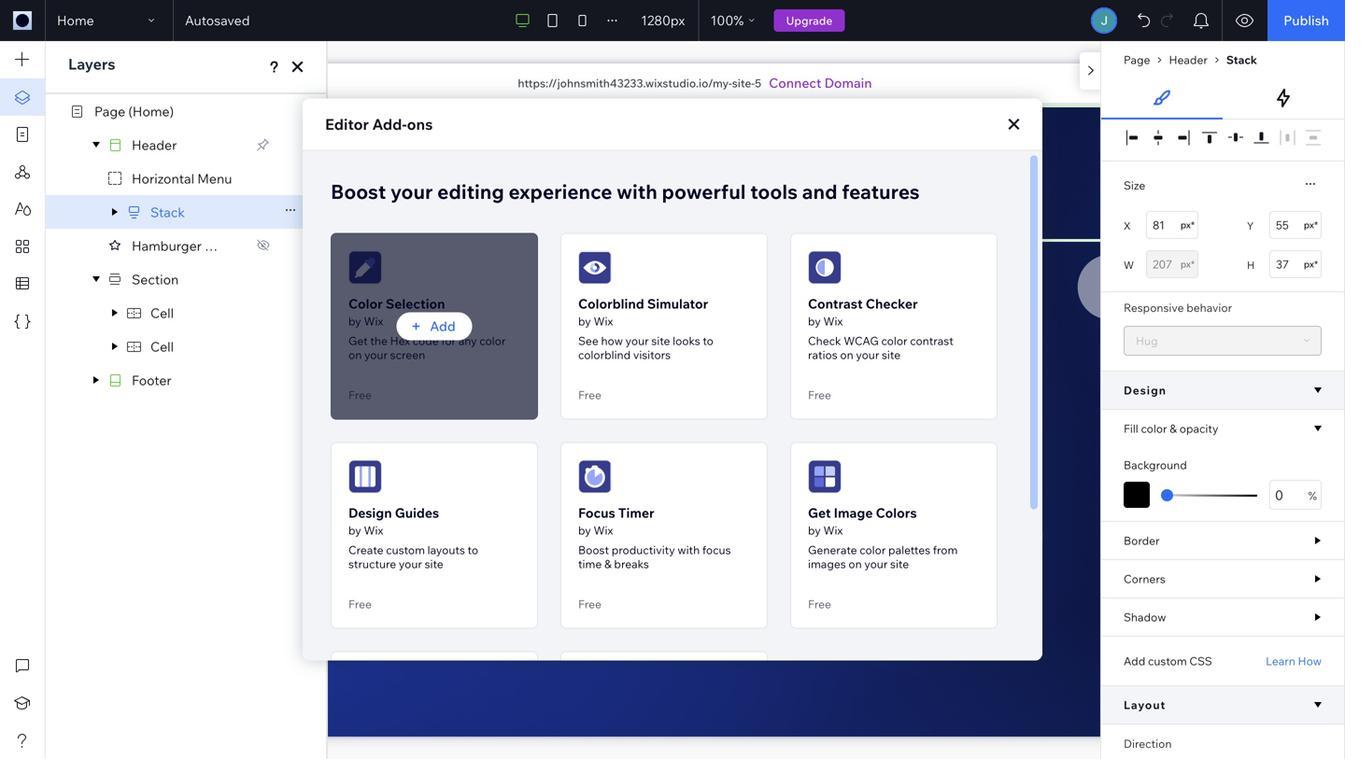 Task type: describe. For each thing, give the bounding box(es) containing it.
h
[[1247, 259, 1255, 272]]

wcag
[[844, 334, 879, 348]]

layouts
[[428, 543, 465, 557]]

hamburger
[[132, 238, 202, 254]]

powerful
[[662, 179, 746, 204]]

fill
[[1124, 422, 1139, 436]]

& inside focus timer by wix boost productivity with focus time & breaks
[[604, 557, 612, 571]]

hug
[[1136, 334, 1158, 348]]

your inside the get image colors by wix generate color palettes from images on your site
[[865, 557, 888, 571]]

design for design
[[1124, 384, 1167, 398]]

palettes
[[889, 543, 931, 557]]

colorblind
[[578, 348, 631, 362]]

and
[[802, 179, 838, 204]]

autosaved
[[185, 12, 250, 28]]

free for design
[[348, 597, 372, 611]]

learn
[[1266, 654, 1296, 668]]

contrast
[[808, 296, 863, 312]]

contrast
[[910, 334, 954, 348]]

1 cell from the top
[[150, 305, 174, 321]]

looks
[[673, 334, 700, 348]]

page for page (home)
[[94, 103, 125, 119]]

px* for h
[[1304, 258, 1318, 270]]

wix for design
[[364, 524, 383, 538]]

focus
[[578, 505, 615, 521]]

horizontal
[[132, 170, 194, 187]]

px* for x
[[1181, 219, 1195, 231]]

from
[[933, 543, 958, 557]]

image
[[834, 505, 873, 521]]

publish
[[1284, 12, 1329, 28]]

w
[[1124, 259, 1134, 272]]

px
[[671, 12, 685, 28]]

unstack
[[345, 233, 396, 249]]

1 vertical spatial custom
[[1148, 654, 1187, 668]]

experience
[[509, 179, 612, 204]]

the
[[370, 334, 388, 348]]

0 vertical spatial boost
[[331, 179, 386, 204]]

footer
[[132, 372, 172, 388]]

site inside design guides by wix create custom layouts to structure your site
[[425, 557, 443, 571]]

px* for y
[[1304, 219, 1318, 231]]

responsive
[[1124, 301, 1184, 315]]

menu for horizontal menu
[[197, 170, 232, 187]]

structure
[[348, 557, 396, 571]]

editing
[[437, 179, 504, 204]]

https://johnsmith43233.wixstudio.io/my-site-5 connect domain
[[518, 75, 872, 91]]

your inside design guides by wix create custom layouts to structure your site
[[399, 557, 422, 571]]

wix for contrast
[[824, 314, 843, 328]]

shadow
[[1124, 611, 1166, 625]]

behavior
[[1187, 301, 1232, 315]]

generate
[[808, 543, 857, 557]]

menu for hamburger menu
[[205, 238, 239, 254]]

add custom css
[[1124, 654, 1212, 668]]

to inside design guides by wix create custom layouts to structure your site
[[468, 543, 478, 557]]

domain
[[825, 75, 872, 91]]

your inside contrast checker by wix check wcag color contrast ratios on your site
[[856, 348, 879, 362]]

color selection addon icon image
[[348, 251, 382, 284]]

connect domain button
[[769, 74, 872, 92]]

colorblind
[[578, 296, 644, 312]]

your inside colorblind simulator by wix see how your site looks to colorblind visitors
[[626, 334, 649, 348]]

wix for focus
[[594, 524, 613, 538]]

corners
[[1124, 572, 1166, 586]]

0 vertical spatial &
[[1170, 422, 1177, 436]]

site inside colorblind simulator by wix see how your site looks to colorblind visitors
[[651, 334, 670, 348]]

by inside the get image colors by wix generate color palettes from images on your site
[[808, 524, 821, 538]]

free for focus
[[578, 597, 602, 611]]

timer
[[618, 505, 655, 521]]

by for focus timer
[[578, 524, 591, 538]]

ratios
[[808, 348, 838, 362]]

check
[[808, 334, 841, 348]]

background
[[1124, 458, 1187, 472]]

wix for color
[[364, 314, 383, 328]]

site-
[[732, 76, 755, 90]]

hex
[[390, 334, 410, 348]]

editor
[[325, 115, 369, 134]]

hamburger menu
[[132, 238, 239, 254]]

editor add-ons
[[325, 115, 433, 134]]

size
[[1124, 178, 1146, 192]]

site inside the get image colors by wix generate color palettes from images on your site
[[890, 557, 909, 571]]

learn how
[[1266, 654, 1322, 668]]

100
[[711, 12, 734, 28]]

free for colorblind
[[578, 388, 602, 402]]

learn how link
[[1266, 654, 1322, 669]]

border
[[1124, 534, 1160, 548]]

guides
[[395, 505, 439, 521]]

y
[[1247, 220, 1254, 233]]

publish button
[[1268, 0, 1345, 41]]



Task type: vqa. For each thing, say whether or not it's contained in the screenshot.
with to the left
yes



Task type: locate. For each thing, give the bounding box(es) containing it.
your right ratios on the top
[[856, 348, 879, 362]]

screen
[[390, 348, 425, 362]]

0 vertical spatial get
[[348, 334, 368, 348]]

0 horizontal spatial to
[[468, 543, 478, 557]]

custom inside design guides by wix create custom layouts to structure your site
[[386, 543, 425, 557]]

by for design guides
[[348, 524, 361, 538]]

1 vertical spatial with
[[678, 543, 700, 557]]

page (home)
[[94, 103, 174, 119]]

colors
[[876, 505, 917, 521]]

color
[[348, 296, 383, 312]]

1 horizontal spatial &
[[1170, 422, 1177, 436]]

1 horizontal spatial header
[[1169, 53, 1208, 67]]

free for get
[[808, 597, 831, 611]]

design down design guides addon icon
[[348, 505, 392, 521]]

site right the wcag
[[882, 348, 901, 362]]

by inside colorblind simulator by wix see how your site looks to colorblind visitors
[[578, 314, 591, 328]]

0 vertical spatial page
[[1124, 53, 1150, 67]]

get inside the get image colors by wix generate color palettes from images on your site
[[808, 505, 831, 521]]

on inside the get image colors by wix generate color palettes from images on your site
[[849, 557, 862, 571]]

on right images
[[849, 557, 862, 571]]

wix inside design guides by wix create custom layouts to structure your site
[[364, 524, 383, 538]]

page for page
[[1124, 53, 1150, 67]]

by up "see"
[[578, 314, 591, 328]]

cell up footer
[[150, 338, 174, 355]]

1 horizontal spatial add
[[1124, 654, 1146, 668]]

1280
[[641, 12, 671, 28]]

get image colors addon icon image
[[808, 460, 842, 494]]

1 horizontal spatial page
[[1124, 53, 1150, 67]]

custom down guides at the left of the page
[[386, 543, 425, 557]]

px* up responsive behavior
[[1181, 258, 1195, 270]]

0 horizontal spatial page
[[94, 103, 125, 119]]

cell down section
[[150, 305, 174, 321]]

color right fill
[[1141, 422, 1167, 436]]

design up fill
[[1124, 384, 1167, 398]]

responsive behavior
[[1124, 301, 1232, 315]]

1 vertical spatial design
[[348, 505, 392, 521]]

px* right x
[[1181, 219, 1195, 231]]

stack
[[1227, 53, 1257, 67], [150, 204, 185, 220]]

px* for w
[[1181, 258, 1195, 270]]

free down ratios on the top
[[808, 388, 831, 402]]

wix inside the color selection by wix get the hex code for any color on your screen
[[364, 314, 383, 328]]

add left any
[[430, 318, 456, 334]]

get left the the
[[348, 334, 368, 348]]

by
[[348, 314, 361, 328], [578, 314, 591, 328], [808, 314, 821, 328], [348, 524, 361, 538], [578, 524, 591, 538], [808, 524, 821, 538]]

boost up unstack
[[331, 179, 386, 204]]

0 vertical spatial to
[[703, 334, 714, 348]]

boost inside focus timer by wix boost productivity with focus time & breaks
[[578, 543, 609, 557]]

wix inside colorblind simulator by wix see how your site looks to colorblind visitors
[[594, 314, 613, 328]]

%
[[734, 12, 744, 28]]

free down colorblind
[[578, 388, 602, 402]]

add up "layout"
[[1124, 654, 1146, 668]]

checker
[[866, 296, 918, 312]]

1 vertical spatial page
[[94, 103, 125, 119]]

by down color
[[348, 314, 361, 328]]

wix for colorblind
[[594, 314, 613, 328]]

your inside the color selection by wix get the hex code for any color on your screen
[[364, 348, 388, 362]]

wix up "create"
[[364, 524, 383, 538]]

1 vertical spatial cell
[[150, 338, 174, 355]]

design inside design guides by wix create custom layouts to structure your site
[[348, 505, 392, 521]]

visitors
[[633, 348, 671, 362]]

contrast checker by wix check wcag color contrast ratios on your site
[[808, 296, 954, 362]]

px* right h
[[1304, 258, 1318, 270]]

1 horizontal spatial with
[[678, 543, 700, 557]]

None text field
[[1270, 211, 1322, 239], [1146, 250, 1199, 278], [1270, 211, 1322, 239], [1146, 250, 1199, 278]]

add for add
[[430, 318, 456, 334]]

cell
[[150, 305, 174, 321], [150, 338, 174, 355]]

1 vertical spatial boost
[[578, 543, 609, 557]]

how
[[601, 334, 623, 348]]

&
[[1170, 422, 1177, 436], [604, 557, 612, 571]]

color inside the color selection by wix get the hex code for any color on your screen
[[480, 334, 506, 348]]

0 horizontal spatial get
[[348, 334, 368, 348]]

your
[[391, 179, 433, 204], [626, 334, 649, 348], [364, 348, 388, 362], [856, 348, 879, 362], [399, 557, 422, 571], [865, 557, 888, 571]]

colorblind simulator by wix see how your site looks to colorblind visitors
[[578, 296, 714, 362]]

0 vertical spatial add
[[430, 318, 456, 334]]

x
[[1124, 220, 1131, 233]]

with inside focus timer by wix boost productivity with focus time & breaks
[[678, 543, 700, 557]]

on
[[348, 348, 362, 362], [840, 348, 854, 362], [849, 557, 862, 571]]

on inside contrast checker by wix check wcag color contrast ratios on your site
[[840, 348, 854, 362]]

& left 'opacity'
[[1170, 422, 1177, 436]]

design guides by wix create custom layouts to structure your site
[[348, 505, 478, 571]]

custom left "css"
[[1148, 654, 1187, 668]]

wix down colorblind
[[594, 314, 613, 328]]

with
[[617, 179, 658, 204], [678, 543, 700, 557]]

0 horizontal spatial custom
[[386, 543, 425, 557]]

px* right y
[[1304, 219, 1318, 231]]

to right layouts
[[468, 543, 478, 557]]

free down the the
[[348, 388, 372, 402]]

wix inside focus timer by wix boost productivity with focus time & breaks
[[594, 524, 613, 538]]

1280 px
[[641, 12, 685, 28]]

on inside the color selection by wix get the hex code for any color on your screen
[[348, 348, 362, 362]]

by inside design guides by wix create custom layouts to structure your site
[[348, 524, 361, 538]]

0 horizontal spatial with
[[617, 179, 658, 204]]

opacity
[[1180, 422, 1219, 436]]

by up "generate"
[[808, 524, 821, 538]]

2 cell from the top
[[150, 338, 174, 355]]

1 vertical spatial &
[[604, 557, 612, 571]]

add for add custom css
[[1124, 654, 1146, 668]]

1 horizontal spatial boost
[[578, 543, 609, 557]]

features
[[842, 179, 920, 204]]

1 horizontal spatial get
[[808, 505, 831, 521]]

color inside contrast checker by wix check wcag color contrast ratios on your site
[[881, 334, 908, 348]]

wix down 'contrast'
[[824, 314, 843, 328]]

your right structure
[[399, 557, 422, 571]]

horizontal menu
[[132, 170, 232, 187]]

design for design guides by wix create custom layouts to structure your site
[[348, 505, 392, 521]]

1 horizontal spatial stack
[[1227, 53, 1257, 67]]

selection
[[386, 296, 445, 312]]

1 vertical spatial menu
[[205, 238, 239, 254]]

5
[[755, 76, 762, 90]]

layout
[[1124, 698, 1166, 712]]

site inside contrast checker by wix check wcag color contrast ratios on your site
[[882, 348, 901, 362]]

direction
[[1124, 737, 1172, 751]]

by for colorblind simulator
[[578, 314, 591, 328]]

0 vertical spatial stack
[[1227, 53, 1257, 67]]

your right how
[[626, 334, 649, 348]]

design guides addon icon image
[[348, 460, 382, 494]]

site left from on the right of page
[[890, 557, 909, 571]]

connect
[[769, 75, 822, 91]]

& right time
[[604, 557, 612, 571]]

0 vertical spatial design
[[1124, 384, 1167, 398]]

1 horizontal spatial to
[[703, 334, 714, 348]]

menu right horizontal
[[197, 170, 232, 187]]

your left "hex"
[[364, 348, 388, 362]]

time
[[578, 557, 602, 571]]

page
[[1124, 53, 1150, 67], [94, 103, 125, 119]]

with left focus
[[678, 543, 700, 557]]

by up check
[[808, 314, 821, 328]]

wix inside contrast checker by wix check wcag color contrast ratios on your site
[[824, 314, 843, 328]]

free down time
[[578, 597, 602, 611]]

breaks
[[614, 557, 649, 571]]

get left image at the right of the page
[[808, 505, 831, 521]]

simulator
[[647, 296, 708, 312]]

1 horizontal spatial design
[[1124, 384, 1167, 398]]

0 horizontal spatial add
[[430, 318, 456, 334]]

0 horizontal spatial stack
[[150, 204, 185, 220]]

create
[[348, 543, 384, 557]]

site down guides at the left of the page
[[425, 557, 443, 571]]

add button
[[396, 313, 472, 341]]

menu right hamburger
[[205, 238, 239, 254]]

1 vertical spatial header
[[132, 137, 177, 153]]

how
[[1298, 654, 1322, 668]]

to
[[703, 334, 714, 348], [468, 543, 478, 557]]

by up "create"
[[348, 524, 361, 538]]

css
[[1190, 654, 1212, 668]]

(home)
[[128, 103, 174, 119]]

contrast checker addon icon image
[[808, 251, 842, 284]]

code
[[413, 334, 439, 348]]

with left powerful at the top of the page
[[617, 179, 658, 204]]

boost your editing experience with powerful tools and features
[[331, 179, 920, 204]]

fill color & opacity
[[1124, 422, 1219, 436]]

ons
[[407, 115, 433, 134]]

custom
[[386, 543, 425, 557], [1148, 654, 1187, 668]]

free down images
[[808, 597, 831, 611]]

colorblind simulator addon icon image
[[578, 251, 612, 284]]

add inside button
[[430, 318, 456, 334]]

by inside the color selection by wix get the hex code for any color on your screen
[[348, 314, 361, 328]]

avatar image
[[1093, 9, 1116, 32]]

by inside contrast checker by wix check wcag color contrast ratios on your site
[[808, 314, 821, 328]]

get inside the color selection by wix get the hex code for any color on your screen
[[348, 334, 368, 348]]

site left 'looks' on the right top
[[651, 334, 670, 348]]

https://johnsmith43233.wixstudio.io/my-
[[518, 76, 732, 90]]

1 horizontal spatial custom
[[1148, 654, 1187, 668]]

wix up "generate"
[[824, 524, 843, 538]]

add-
[[372, 115, 407, 134]]

free down structure
[[348, 597, 372, 611]]

0 horizontal spatial header
[[132, 137, 177, 153]]

free for color
[[348, 388, 372, 402]]

tools
[[750, 179, 798, 204]]

your left the palettes
[[865, 557, 888, 571]]

1 vertical spatial to
[[468, 543, 478, 557]]

boost down 'focus'
[[578, 543, 609, 557]]

on left the the
[[348, 348, 362, 362]]

by inside focus timer by wix boost productivity with focus time & breaks
[[578, 524, 591, 538]]

any
[[458, 334, 477, 348]]

to right 'looks' on the right top
[[703, 334, 714, 348]]

by for color selection
[[348, 314, 361, 328]]

by down 'focus'
[[578, 524, 591, 538]]

get
[[348, 334, 368, 348], [808, 505, 831, 521]]

productivity
[[612, 543, 675, 557]]

color right any
[[480, 334, 506, 348]]

layers
[[68, 55, 115, 73]]

wix down color
[[364, 314, 383, 328]]

header
[[1169, 53, 1208, 67], [132, 137, 177, 153]]

0 vertical spatial menu
[[197, 170, 232, 187]]

100 %
[[711, 12, 744, 28]]

0 horizontal spatial boost
[[331, 179, 386, 204]]

wix inside the get image colors by wix generate color palettes from images on your site
[[824, 524, 843, 538]]

1 vertical spatial stack
[[150, 204, 185, 220]]

0 vertical spatial cell
[[150, 305, 174, 321]]

wix down 'focus'
[[594, 524, 613, 538]]

None text field
[[1146, 211, 1199, 239], [1270, 250, 1322, 278], [1270, 480, 1322, 510], [1146, 211, 1199, 239], [1270, 250, 1322, 278], [1270, 480, 1322, 510]]

0 horizontal spatial design
[[348, 505, 392, 521]]

color selection by wix get the hex code for any color on your screen
[[348, 296, 506, 362]]

focus
[[702, 543, 731, 557]]

add
[[430, 318, 456, 334], [1124, 654, 1146, 668]]

your left editing
[[391, 179, 433, 204]]

1 vertical spatial add
[[1124, 654, 1146, 668]]

to inside colorblind simulator by wix see how your site looks to colorblind visitors
[[703, 334, 714, 348]]

color inside the get image colors by wix generate color palettes from images on your site
[[860, 543, 886, 557]]

focus timer addon icon image
[[578, 460, 612, 494]]

menu
[[197, 170, 232, 187], [205, 238, 239, 254]]

free for contrast
[[808, 388, 831, 402]]

images
[[808, 557, 846, 571]]

focus timer by wix boost productivity with focus time & breaks
[[578, 505, 731, 571]]

color
[[480, 334, 506, 348], [881, 334, 908, 348], [1141, 422, 1167, 436], [860, 543, 886, 557]]

color right the wcag
[[881, 334, 908, 348]]

get image colors by wix generate color palettes from images on your site
[[808, 505, 958, 571]]

home
[[57, 12, 94, 28]]

0 horizontal spatial &
[[604, 557, 612, 571]]

0 vertical spatial with
[[617, 179, 658, 204]]

0 vertical spatial header
[[1169, 53, 1208, 67]]

color left the palettes
[[860, 543, 886, 557]]

by for contrast checker
[[808, 314, 821, 328]]

on right ratios on the top
[[840, 348, 854, 362]]

see
[[578, 334, 599, 348]]

1 vertical spatial get
[[808, 505, 831, 521]]

0 vertical spatial custom
[[386, 543, 425, 557]]



